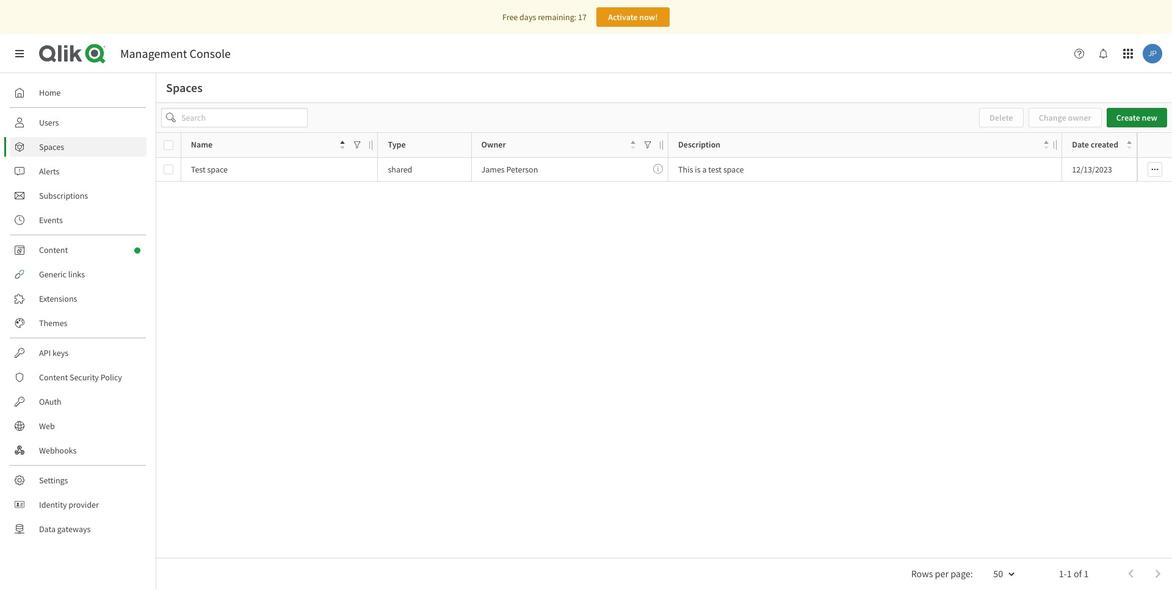 Task type: describe. For each thing, give the bounding box(es) containing it.
create new button
[[1107, 108, 1167, 128]]

description
[[678, 139, 720, 150]]

data gateways link
[[10, 520, 147, 540]]

is
[[695, 164, 701, 175]]

oauth link
[[10, 393, 147, 412]]

new
[[1142, 112, 1157, 123]]

webhooks link
[[10, 441, 147, 461]]

web link
[[10, 417, 147, 436]]

content security policy link
[[10, 368, 147, 388]]

new connector image
[[134, 248, 140, 254]]

owner
[[481, 139, 506, 150]]

description button
[[678, 137, 1049, 154]]

api keys
[[39, 348, 68, 359]]

policy
[[101, 372, 122, 383]]

of
[[1074, 568, 1082, 580]]

api keys link
[[10, 344, 147, 363]]

test
[[191, 164, 206, 175]]

keys
[[53, 348, 68, 359]]

extensions
[[39, 294, 77, 305]]

page:
[[951, 568, 973, 580]]

1-
[[1059, 568, 1067, 580]]

this is a test space
[[678, 164, 744, 175]]

test space
[[191, 164, 228, 175]]

content link
[[10, 241, 147, 260]]

management
[[120, 46, 187, 61]]

web
[[39, 421, 55, 432]]

17
[[578, 12, 587, 23]]

12/13/2023
[[1072, 164, 1112, 175]]

1 1 from the left
[[1067, 568, 1072, 580]]

days
[[520, 12, 536, 23]]

home link
[[10, 83, 147, 103]]

spaces link
[[10, 137, 147, 157]]

content for content
[[39, 245, 68, 256]]

name button
[[191, 137, 345, 154]]

themes link
[[10, 314, 147, 333]]

links
[[68, 269, 85, 280]]

name
[[191, 139, 213, 150]]

content for content security policy
[[39, 372, 68, 383]]

james peterson image
[[1143, 44, 1162, 63]]

type
[[388, 139, 406, 150]]

2 space from the left
[[723, 164, 744, 175]]

rows per page:
[[911, 568, 973, 580]]

created
[[1091, 139, 1118, 150]]

subscriptions link
[[10, 186, 147, 206]]

provider
[[69, 500, 99, 511]]

extensions link
[[10, 289, 147, 309]]

alerts
[[39, 166, 59, 177]]

events
[[39, 215, 63, 226]]

a
[[702, 164, 707, 175]]

users
[[39, 117, 59, 128]]



Task type: vqa. For each thing, say whether or not it's contained in the screenshot.
Notifications bundled in a daily email digest icon
no



Task type: locate. For each thing, give the bounding box(es) containing it.
1 horizontal spatial 1
[[1084, 568, 1089, 580]]

remaining:
[[538, 12, 576, 23]]

navigation pane element
[[0, 78, 156, 545]]

close sidebar menu image
[[15, 49, 24, 59]]

1 vertical spatial content
[[39, 372, 68, 383]]

identity
[[39, 500, 67, 511]]

spaces
[[166, 80, 203, 95], [39, 142, 64, 153]]

security
[[70, 372, 99, 383]]

1 vertical spatial spaces
[[39, 142, 64, 153]]

0 vertical spatial spaces
[[166, 80, 203, 95]]

date created button
[[1072, 137, 1132, 154]]

identity provider link
[[10, 496, 147, 515]]

peterson
[[506, 164, 538, 175]]

james
[[481, 164, 505, 175]]

activate now! link
[[596, 7, 670, 27]]

per
[[935, 568, 949, 580]]

free
[[502, 12, 518, 23]]

spaces inside the navigation pane element
[[39, 142, 64, 153]]

management console element
[[120, 46, 231, 61]]

settings
[[39, 476, 68, 487]]

content down api keys
[[39, 372, 68, 383]]

management console
[[120, 46, 231, 61]]

this
[[678, 164, 693, 175]]

1-1 of 1
[[1059, 568, 1089, 580]]

free days remaining: 17
[[502, 12, 587, 23]]

0 horizontal spatial spaces
[[39, 142, 64, 153]]

activate
[[608, 12, 638, 23]]

settings link
[[10, 471, 147, 491]]

identity provider
[[39, 500, 99, 511]]

0 vertical spatial content
[[39, 245, 68, 256]]

oauth
[[39, 397, 61, 408]]

50 button
[[979, 564, 1023, 586]]

1 space from the left
[[207, 164, 228, 175]]

home
[[39, 87, 61, 98]]

Search text field
[[161, 108, 308, 128]]

subscriptions
[[39, 190, 88, 201]]

1 horizontal spatial space
[[723, 164, 744, 175]]

generic
[[39, 269, 66, 280]]

1 horizontal spatial spaces
[[166, 80, 203, 95]]

james peterson
[[481, 164, 538, 175]]

1
[[1067, 568, 1072, 580], [1084, 568, 1089, 580]]

console
[[190, 46, 231, 61]]

gateways
[[57, 524, 91, 535]]

50
[[993, 568, 1003, 580]]

1 left the of
[[1067, 568, 1072, 580]]

owner button
[[481, 137, 636, 154]]

spaces up alerts
[[39, 142, 64, 153]]

0 horizontal spatial space
[[207, 164, 228, 175]]

generic links
[[39, 269, 85, 280]]

rows
[[911, 568, 933, 580]]

data
[[39, 524, 56, 535]]

webhooks
[[39, 446, 76, 457]]

test
[[708, 164, 722, 175]]

content up generic
[[39, 245, 68, 256]]

api
[[39, 348, 51, 359]]

1 right the of
[[1084, 568, 1089, 580]]

space
[[207, 164, 228, 175], [723, 164, 744, 175]]

shared
[[388, 164, 412, 175]]

content security policy
[[39, 372, 122, 383]]

users link
[[10, 113, 147, 132]]

now!
[[639, 12, 658, 23]]

0 horizontal spatial 1
[[1067, 568, 1072, 580]]

2 1 from the left
[[1084, 568, 1089, 580]]

create new
[[1116, 112, 1157, 123]]

date
[[1072, 139, 1089, 150]]

content inside content link
[[39, 245, 68, 256]]

themes
[[39, 318, 67, 329]]

create
[[1116, 112, 1140, 123]]

data gateways
[[39, 524, 91, 535]]

alerts link
[[10, 162, 147, 181]]

content
[[39, 245, 68, 256], [39, 372, 68, 383]]

activate now!
[[608, 12, 658, 23]]

spaces down management console
[[166, 80, 203, 95]]

generic links link
[[10, 265, 147, 284]]

1 content from the top
[[39, 245, 68, 256]]

2 content from the top
[[39, 372, 68, 383]]

date created
[[1072, 139, 1118, 150]]

events link
[[10, 211, 147, 230]]



